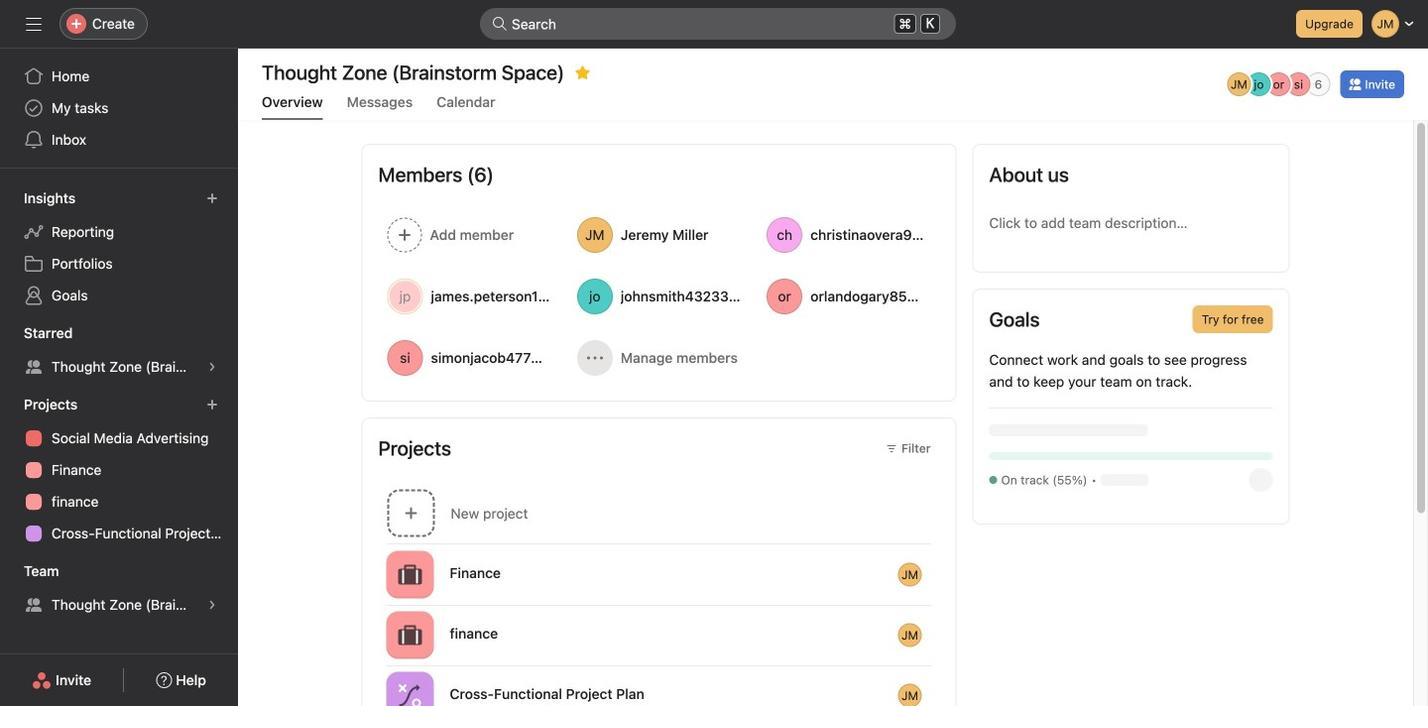 Task type: describe. For each thing, give the bounding box(es) containing it.
insights element
[[0, 181, 238, 316]]

1 list item from the top
[[363, 545, 956, 605]]

prominent image
[[492, 16, 508, 32]]

briefcase image
[[398, 624, 422, 647]]

briefcase image
[[398, 563, 422, 587]]

starred element
[[0, 316, 238, 387]]

projects element
[[0, 387, 238, 554]]

3 list item from the top
[[363, 666, 956, 706]]

global element
[[0, 49, 238, 168]]

show options image
[[932, 628, 948, 643]]



Task type: locate. For each thing, give the bounding box(es) containing it.
show options image
[[932, 688, 948, 704]]

teams element
[[0, 554, 238, 625]]

new insights image
[[206, 192, 218, 204]]

line_and_symbols image
[[398, 684, 422, 706]]

new project or portfolio image
[[206, 399, 218, 411]]

remove from starred image
[[575, 64, 591, 80]]

list item
[[363, 545, 956, 605], [363, 605, 956, 666], [363, 666, 956, 706]]

None field
[[480, 8, 957, 40]]

2 list item from the top
[[363, 605, 956, 666]]

see details, thought zone (brainstorm space) image
[[206, 361, 218, 373]]

see details, thought zone (brainstorm space) image
[[206, 599, 218, 611]]

hide sidebar image
[[26, 16, 42, 32]]

Search tasks, projects, and more text field
[[480, 8, 957, 40]]



Task type: vqa. For each thing, say whether or not it's contained in the screenshot.
the Next on the top left
no



